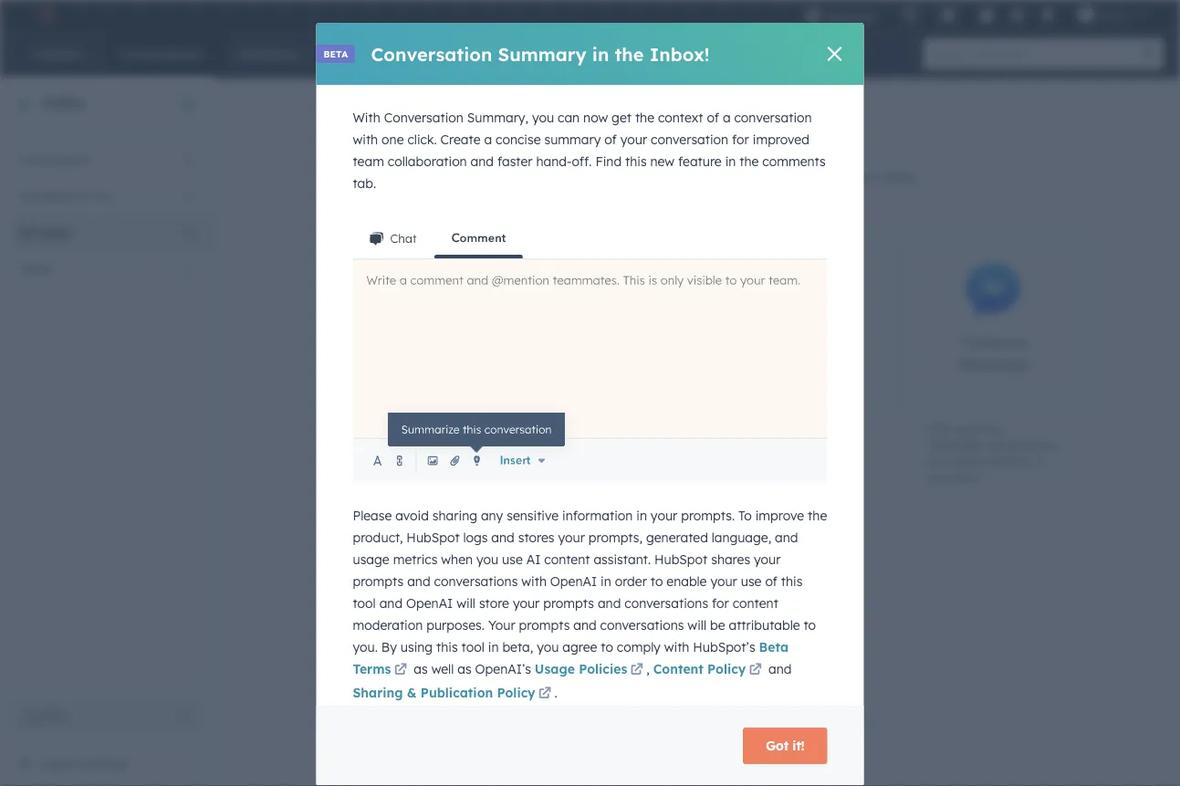 Task type: describe. For each thing, give the bounding box(es) containing it.
your inside the start receiving whatsapp conversations in your inbox
[[644, 754, 667, 767]]

,
[[647, 661, 654, 677]]

inbox!
[[650, 42, 710, 65]]

beta,
[[503, 639, 533, 655]]

calling icon button
[[895, 3, 926, 27]]

and inside 'connect live chat and create chatbots to engage with your website visitors in real time'
[[625, 421, 645, 435]]

find
[[596, 153, 622, 169]]

email
[[405, 346, 443, 364]]

attributable
[[729, 617, 800, 633]]

link opens in a new window image for content policy
[[749, 660, 762, 681]]

settings image
[[1009, 8, 1026, 24]]

marketplaces button
[[929, 0, 968, 29]]

0 horizontal spatial hubspot
[[407, 529, 460, 545]]

get
[[612, 110, 632, 126]]

connect for connect your first channel and start bringing conversations to your inbox.
[[476, 169, 525, 185]]

usage
[[535, 661, 575, 677]]

help button
[[971, 0, 1002, 29]]

to
[[739, 508, 752, 523]]

the left "inbox!"
[[615, 42, 644, 65]]

all open
[[18, 225, 70, 241]]

1 horizontal spatial a
[[723, 110, 731, 126]]

whatsapp inside the start receiving whatsapp conversations in your inbox
[[632, 737, 686, 751]]

unassigned
[[18, 152, 89, 168]]

0 horizontal spatial a
[[484, 131, 492, 147]]

funky town image
[[1078, 6, 1095, 23]]

forms
[[776, 344, 820, 362]]

this inside with conversation summary, you can now get the context of a conversation with one click. create a concise summary of your conversation for improved team collaboration and faster hand-off. find this new feature in the comments tab.
[[625, 153, 647, 169]]

got it! button
[[743, 728, 828, 764]]

link opens in a new window image for sharing & publication policy
[[539, 683, 552, 705]]

actions
[[26, 709, 65, 723]]

product,
[[353, 529, 403, 545]]

Forms checkbox
[[705, 239, 888, 405]]

hand-
[[536, 153, 572, 169]]

new
[[688, 664, 711, 676]]

link opens in a new window image for usage policies
[[631, 664, 644, 677]]

1 vertical spatial content
[[733, 595, 779, 611]]

terms
[[353, 661, 391, 677]]

of inside please avoid sharing any sensitive information in your prompts. to improve the product, hubspot logs and stores your prompts, generated language, and usage metrics when you use ai content assistant. hubspot shares your prompts and conversations with openai in order to enable your use of this tool and openai will store your prompts and conversations for content moderation purposes. your prompts and conversations will be attributable to you. by using this tool in beta, you agree to comply with hubspot's
[[765, 573, 778, 589]]

1 horizontal spatial tool
[[462, 639, 485, 655]]

bringing
[[696, 169, 746, 185]]

content policy
[[654, 661, 746, 677]]

summary
[[545, 131, 601, 147]]

0 vertical spatial content
[[544, 551, 590, 567]]

content
[[654, 661, 704, 677]]

connect your first channel and start bringing conversations to your inbox.
[[476, 169, 920, 185]]

start receiving messenger conversations and create chatbots in your inbox
[[928, 421, 1058, 484]]

and inside start receiving messenger conversations and create chatbots in your inbox
[[928, 454, 948, 468]]

actions button
[[11, 701, 203, 730]]

concise
[[496, 131, 541, 147]]

beta terms
[[353, 639, 789, 677]]

settings
[[79, 756, 128, 772]]

0 horizontal spatial conversation
[[651, 131, 729, 147]]

connect for connect and respond to forms from your inbox
[[730, 421, 773, 435]]

facebook
[[961, 333, 1029, 352]]

0 vertical spatial conversation
[[371, 42, 492, 65]]

generated
[[646, 529, 708, 545]]

your inside start receiving messenger conversations and create chatbots in your inbox
[[928, 471, 951, 484]]

sharing
[[433, 508, 478, 523]]

link opens in a new window image for beta terms
[[394, 664, 407, 677]]

notifications image
[[1040, 8, 1056, 25]]

inbox for inbox settings
[[40, 756, 76, 772]]

hello.
[[690, 115, 770, 152]]

with
[[353, 110, 381, 126]]

team email
[[364, 346, 443, 364]]

in inside the start receiving whatsapp conversations in your inbox
[[632, 754, 641, 767]]

with up content
[[664, 639, 690, 655]]

link opens in a new window image inside the sharing & publication policy link
[[539, 687, 552, 700]]

create
[[441, 131, 481, 147]]

well
[[432, 661, 454, 677]]

click.
[[408, 131, 437, 147]]

and inside with conversation summary, you can now get the context of a conversation with one click. create a concise summary of your conversation for improved team collaboration and faster hand-off. find this new feature in the comments tab.
[[471, 153, 494, 169]]

connect and respond to forms from your inbox
[[730, 421, 855, 452]]

new
[[651, 153, 675, 169]]

assistant.
[[594, 551, 651, 567]]

1 horizontal spatial use
[[741, 573, 762, 589]]

openai's
[[475, 661, 531, 677]]

conversation summary in the inbox!
[[371, 42, 710, 65]]

say hello.
[[625, 115, 770, 152]]

beta for beta
[[324, 48, 348, 59]]

moderation
[[353, 617, 423, 633]]

your inside with conversation summary, you can now get the context of a conversation with one click. create a concise summary of your conversation for improved team collaboration and faster hand-off. find this new feature in the comments tab.
[[621, 131, 648, 147]]

summary,
[[467, 110, 529, 126]]

connect live chat and create chatbots to engage with your website visitors in real time
[[533, 421, 647, 501]]

receiving for whatsapp
[[661, 721, 707, 735]]

enable
[[667, 573, 707, 589]]

ai
[[527, 551, 541, 567]]

feature
[[678, 153, 722, 169]]

facebook messenger
[[958, 333, 1032, 373]]

language,
[[712, 529, 772, 545]]

website
[[533, 471, 573, 484]]

chatbots inside start receiving messenger conversations and create chatbots in your inbox
[[986, 454, 1032, 468]]

be
[[710, 617, 725, 633]]

with conversation summary, you can now get the context of a conversation with one click. create a concise summary of your conversation for improved team collaboration and faster hand-off. find this new feature in the comments tab.
[[353, 110, 826, 191]]

respond for forms
[[799, 421, 841, 435]]

0 horizontal spatial policy
[[497, 684, 536, 700]]

you inside with conversation summary, you can now get the context of a conversation with one click. create a concise summary of your conversation for improved team collaboration and faster hand-off. find this new feature in the comments tab.
[[532, 110, 554, 126]]

Search HubSpot search field
[[924, 38, 1148, 69]]

from inside manage and respond to team emails from your inbox
[[403, 438, 427, 452]]

usage policies link
[[535, 660, 647, 681]]

me
[[93, 188, 111, 204]]

your inside connect and respond to forms from your inbox
[[791, 438, 814, 452]]

manage and respond to team emails from your inbox
[[336, 421, 460, 468]]

real
[[628, 471, 647, 484]]

close image
[[828, 47, 842, 61]]

0 vertical spatial will
[[457, 595, 476, 611]]

emails
[[366, 438, 400, 452]]

0 horizontal spatial this
[[437, 639, 458, 655]]

receiving for messenger
[[957, 421, 1003, 435]]

assigned to me
[[18, 188, 111, 204]]

messenger inside start receiving messenger conversations and create chatbots in your inbox
[[928, 438, 983, 452]]

metrics
[[393, 551, 438, 567]]

stores
[[518, 529, 555, 545]]

none checkbox containing whatsapp
[[606, 539, 856, 705]]

inbox inside manage and respond to team emails from your inbox
[[336, 454, 364, 468]]

content policy link
[[654, 660, 765, 681]]

engage
[[533, 454, 572, 468]]

start for start receiving messenger conversations and create chatbots in your inbox
[[928, 421, 954, 435]]

channel
[[587, 169, 634, 185]]

1 horizontal spatial policy
[[708, 661, 746, 677]]

1 vertical spatial you
[[477, 551, 499, 567]]

settings link
[[1006, 5, 1029, 24]]

with down the ai
[[522, 573, 547, 589]]

all
[[18, 225, 34, 241]]

now
[[584, 110, 608, 126]]

inbox.
[[884, 169, 920, 185]]

for inside with conversation summary, you can now get the context of a conversation with one click. create a concise summary of your conversation for improved team collaboration and faster hand-off. find this new feature in the comments tab.
[[732, 131, 749, 147]]

first
[[559, 169, 583, 185]]

1 horizontal spatial openai
[[550, 573, 597, 589]]

logs
[[463, 529, 488, 545]]

0 vertical spatial of
[[707, 110, 719, 126]]

agree
[[563, 639, 597, 655]]

2 vertical spatial prompts
[[519, 617, 570, 633]]

tab.
[[353, 175, 376, 191]]

funky
[[1098, 7, 1129, 22]]

as well as openai's
[[410, 661, 535, 677]]

conversation inside with conversation summary, you can now get the context of a conversation with one click. create a concise summary of your conversation for improved team collaboration and faster hand-off. find this new feature in the comments tab.
[[384, 110, 464, 126]]



Task type: vqa. For each thing, say whether or not it's contained in the screenshot.
James Peterson image
no



Task type: locate. For each thing, give the bounding box(es) containing it.
team down manage at the bottom
[[336, 438, 363, 452]]

in inside start receiving messenger conversations and create chatbots in your inbox
[[1035, 454, 1045, 468]]

2 vertical spatial of
[[765, 573, 778, 589]]

1 vertical spatial a
[[484, 131, 492, 147]]

2 horizontal spatial connect
[[730, 421, 773, 435]]

0 vertical spatial chatbots
[[569, 438, 615, 452]]

2 0 from the top
[[184, 188, 192, 204]]

1 as from the left
[[414, 661, 428, 677]]

1 horizontal spatial start
[[928, 421, 954, 435]]

will
[[457, 595, 476, 611], [688, 617, 707, 633]]

1 horizontal spatial respond
[[799, 421, 841, 435]]

improved
[[753, 131, 810, 147]]

start receiving whatsapp conversations in your inbox
[[632, 721, 761, 767]]

sensitive
[[507, 508, 559, 523]]

your
[[621, 131, 648, 147], [529, 169, 556, 185], [853, 169, 880, 185], [430, 438, 453, 452], [791, 438, 814, 452], [600, 454, 623, 468], [928, 471, 951, 484], [651, 508, 678, 523], [558, 529, 585, 545], [754, 551, 781, 567], [711, 573, 738, 589], [513, 595, 540, 611], [644, 754, 667, 767]]

respond inside connect and respond to forms from your inbox
[[799, 421, 841, 435]]

inbox
[[42, 93, 86, 111], [40, 756, 76, 772]]

0 vertical spatial this
[[625, 153, 647, 169]]

1 horizontal spatial connect
[[533, 421, 576, 435]]

0 horizontal spatial content
[[544, 551, 590, 567]]

1 vertical spatial chatbots
[[986, 454, 1032, 468]]

inbox inside connect and respond to forms from your inbox
[[817, 438, 845, 452]]

2 horizontal spatial of
[[765, 573, 778, 589]]

receiving inside start receiving messenger conversations and create chatbots in your inbox
[[957, 421, 1003, 435]]

1 vertical spatial tool
[[462, 639, 485, 655]]

0 vertical spatial inbox
[[42, 93, 86, 111]]

conversation up improved
[[735, 110, 812, 126]]

will left be
[[688, 617, 707, 633]]

respond inside manage and respond to team emails from your inbox
[[404, 421, 446, 435]]

0 horizontal spatial from
[[403, 438, 427, 452]]

use down shares
[[741, 573, 762, 589]]

team inside manage and respond to team emails from your inbox
[[336, 438, 363, 452]]

Facebook Messenger checkbox
[[902, 239, 1085, 405]]

1 0 from the top
[[184, 152, 192, 168]]

for left improved
[[732, 131, 749, 147]]

of right context
[[707, 110, 719, 126]]

inbox settings
[[40, 756, 128, 772]]

whatsapp up content policy
[[663, 637, 735, 655]]

by
[[381, 639, 397, 655]]

inbox left settings
[[40, 756, 76, 772]]

openai up the purposes.
[[406, 595, 453, 611]]

off.
[[572, 153, 592, 169]]

a right context
[[723, 110, 731, 126]]

0 horizontal spatial for
[[712, 595, 729, 611]]

the right get
[[635, 110, 655, 126]]

your
[[488, 617, 516, 633]]

you down logs
[[477, 551, 499, 567]]

None checkbox
[[508, 239, 690, 405]]

0 horizontal spatial openai
[[406, 595, 453, 611]]

comply
[[617, 639, 661, 655]]

1 vertical spatial hubspot
[[655, 551, 708, 567]]

2 respond from the left
[[799, 421, 841, 435]]

1 vertical spatial for
[[712, 595, 729, 611]]

start
[[928, 421, 954, 435], [632, 721, 658, 735]]

create inside start receiving messenger conversations and create chatbots in your inbox
[[951, 454, 983, 468]]

0 vertical spatial use
[[502, 551, 523, 567]]

inbox inside start receiving messenger conversations and create chatbots in your inbox
[[954, 471, 982, 484]]

as right "well"
[[458, 661, 472, 677]]

respond right manage at the bottom
[[404, 421, 446, 435]]

1 horizontal spatial receiving
[[957, 421, 1003, 435]]

your inside manage and respond to team emails from your inbox
[[430, 438, 453, 452]]

it!
[[793, 738, 805, 754]]

the inside please avoid sharing any sensitive information in your prompts. to improve the product, hubspot logs and stores your prompts, generated language, and usage metrics when you use ai content assistant. hubspot shares your prompts and conversations with openai in order to enable your use of this tool and openai will store your prompts and conversations for content moderation purposes. your prompts and conversations will be attributable to you. by using this tool in beta, you agree to comply with hubspot's
[[808, 508, 827, 523]]

the down "hello."
[[740, 153, 759, 169]]

avoid
[[396, 508, 429, 523]]

assigned
[[18, 188, 73, 204]]

forms
[[730, 438, 760, 452]]

chatbots inside 'connect live chat and create chatbots to engage with your website visitors in real time'
[[569, 438, 615, 452]]

1 horizontal spatial create
[[951, 454, 983, 468]]

1 vertical spatial will
[[688, 617, 707, 633]]

live
[[579, 421, 596, 435]]

you up usage
[[537, 639, 559, 655]]

0 vertical spatial for
[[732, 131, 749, 147]]

messenger inside checkbox
[[958, 355, 1032, 373]]

shares
[[711, 551, 751, 567]]

1 horizontal spatial for
[[732, 131, 749, 147]]

hubspot up metrics
[[407, 529, 460, 545]]

will up the purposes.
[[457, 595, 476, 611]]

0 vertical spatial team
[[353, 153, 384, 169]]

this left new at the right top
[[625, 153, 647, 169]]

with up visitors
[[576, 454, 597, 468]]

inbox for inbox
[[42, 93, 86, 111]]

0 vertical spatial start
[[928, 421, 954, 435]]

chat
[[599, 421, 622, 435]]

with
[[353, 131, 378, 147], [576, 454, 597, 468], [522, 573, 547, 589], [664, 639, 690, 655]]

prompts up agree
[[543, 595, 594, 611]]

2 as from the left
[[458, 661, 472, 677]]

link opens in a new window image for usage policies
[[631, 660, 644, 681]]

1 vertical spatial openai
[[406, 595, 453, 611]]

&
[[407, 684, 417, 700]]

0 horizontal spatial receiving
[[661, 721, 707, 735]]

1 vertical spatial use
[[741, 573, 762, 589]]

hubspot
[[407, 529, 460, 545], [655, 551, 708, 567]]

tool up moderation
[[353, 595, 376, 611]]

manage
[[336, 421, 378, 435]]

0 vertical spatial 0
[[184, 152, 192, 168]]

to
[[837, 169, 850, 185], [77, 188, 89, 204], [449, 421, 460, 435], [844, 421, 855, 435], [618, 438, 629, 452], [651, 573, 663, 589], [804, 617, 816, 633], [601, 639, 614, 655]]

marketplaces image
[[940, 8, 957, 25]]

1 horizontal spatial as
[[458, 661, 472, 677]]

2 vertical spatial you
[[537, 639, 559, 655]]

menu containing funky
[[792, 0, 1159, 29]]

None checkbox
[[606, 539, 856, 705]]

1 horizontal spatial content
[[733, 595, 779, 611]]

whatsapp new
[[663, 637, 735, 676]]

help image
[[979, 8, 995, 25]]

1 vertical spatial this
[[781, 573, 803, 589]]

0 horizontal spatial use
[[502, 551, 523, 567]]

0 horizontal spatial beta
[[324, 48, 348, 59]]

connect inside connect and respond to forms from your inbox
[[730, 421, 773, 435]]

0 vertical spatial create
[[533, 438, 566, 452]]

inbox
[[817, 438, 845, 452], [336, 454, 364, 468], [954, 471, 982, 484], [670, 754, 698, 767]]

1 horizontal spatial will
[[688, 617, 707, 633]]

use left the ai
[[502, 551, 523, 567]]

0 horizontal spatial start
[[632, 721, 658, 735]]

got
[[766, 738, 789, 754]]

collaboration
[[388, 153, 467, 169]]

0 for open
[[184, 225, 192, 241]]

link opens in a new window image for content policy
[[749, 664, 762, 677]]

can
[[558, 110, 580, 126]]

this
[[625, 153, 647, 169], [781, 573, 803, 589], [437, 639, 458, 655]]

0 vertical spatial messenger
[[958, 355, 1032, 373]]

1 vertical spatial receiving
[[661, 721, 707, 735]]

connect for connect live chat and create chatbots to engage with your website visitors in real time
[[533, 421, 576, 435]]

1 vertical spatial beta
[[759, 639, 789, 655]]

1 horizontal spatial chatbots
[[986, 454, 1032, 468]]

one
[[382, 131, 404, 147]]

conversations summary feature preview image
[[353, 217, 828, 482]]

policy down hubspot's
[[708, 661, 746, 677]]

comments
[[763, 153, 826, 169]]

chatbots
[[569, 438, 615, 452], [986, 454, 1032, 468]]

inbox inside the start receiving whatsapp conversations in your inbox
[[670, 754, 698, 767]]

when
[[441, 551, 473, 567]]

beta for beta terms
[[759, 639, 789, 655]]

this up "well"
[[437, 639, 458, 655]]

conversation down context
[[651, 131, 729, 147]]

usage
[[353, 551, 390, 567]]

0 vertical spatial a
[[723, 110, 731, 126]]

0 horizontal spatial tool
[[353, 595, 376, 611]]

1 horizontal spatial conversation
[[735, 110, 812, 126]]

connect up engage
[[533, 421, 576, 435]]

0 vertical spatial openai
[[550, 573, 597, 589]]

conversations inside start receiving messenger conversations and create chatbots in your inbox
[[986, 438, 1058, 452]]

calling icon image
[[902, 7, 918, 24]]

openai down assistant.
[[550, 573, 597, 589]]

link opens in a new window image
[[394, 660, 407, 681], [394, 664, 407, 677], [631, 664, 644, 677], [749, 664, 762, 677]]

tool up as well as openai's in the bottom of the page
[[462, 639, 485, 655]]

the right improve
[[808, 508, 827, 523]]

your inside 'connect live chat and create chatbots to engage with your website visitors in real time'
[[600, 454, 623, 468]]

conversations inside the start receiving whatsapp conversations in your inbox
[[689, 737, 761, 751]]

you left 'can'
[[532, 110, 554, 126]]

say
[[625, 115, 681, 152]]

start inside the start receiving whatsapp conversations in your inbox
[[632, 721, 658, 735]]

respond
[[404, 421, 446, 435], [799, 421, 841, 435]]

from right the emails
[[403, 438, 427, 452]]

connect down concise
[[476, 169, 525, 185]]

.
[[555, 684, 558, 700]]

2 horizontal spatial this
[[781, 573, 803, 589]]

0 horizontal spatial will
[[457, 595, 476, 611]]

hubspot image
[[33, 4, 55, 26]]

1 vertical spatial team
[[336, 438, 363, 452]]

order
[[615, 573, 647, 589]]

for inside please avoid sharing any sensitive information in your prompts. to improve the product, hubspot logs and stores your prompts, generated language, and usage metrics when you use ai content assistant. hubspot shares your prompts and conversations with openai in order to enable your use of this tool and openai will store your prompts and conversations for content moderation purposes. your prompts and conversations will be attributable to you. by using this tool in beta, you agree to comply with hubspot's
[[712, 595, 729, 611]]

start inside start receiving messenger conversations and create chatbots in your inbox
[[928, 421, 954, 435]]

content right the ai
[[544, 551, 590, 567]]

1 vertical spatial inbox
[[40, 756, 76, 772]]

receiving inside the start receiving whatsapp conversations in your inbox
[[661, 721, 707, 735]]

to inside 'connect live chat and create chatbots to engage with your website visitors in real time'
[[618, 438, 629, 452]]

to inside connect and respond to forms from your inbox
[[844, 421, 855, 435]]

team inside with conversation summary, you can now get the context of a conversation with one click. create a concise summary of your conversation for improved team collaboration and faster hand-off. find this new feature in the comments tab.
[[353, 153, 384, 169]]

0 horizontal spatial as
[[414, 661, 428, 677]]

0 horizontal spatial create
[[533, 438, 566, 452]]

conversation summary in the inbox! dialog
[[316, 23, 864, 786]]

publication
[[421, 684, 493, 700]]

got it!
[[766, 738, 805, 754]]

conversation
[[371, 42, 492, 65], [384, 110, 464, 126]]

1 vertical spatial 0
[[184, 188, 192, 204]]

hubspot down generated
[[655, 551, 708, 567]]

search button
[[1133, 38, 1164, 69]]

1 vertical spatial conversation
[[384, 110, 464, 126]]

0 vertical spatial receiving
[[957, 421, 1003, 435]]

funky button
[[1067, 0, 1157, 29]]

as left "well"
[[414, 661, 428, 677]]

a down the summary,
[[484, 131, 492, 147]]

0 vertical spatial policy
[[708, 661, 746, 677]]

0 for to
[[184, 188, 192, 204]]

1 from from the left
[[403, 438, 427, 452]]

1 vertical spatial policy
[[497, 684, 536, 700]]

sharing
[[353, 684, 403, 700]]

faster
[[498, 153, 533, 169]]

1 vertical spatial create
[[951, 454, 983, 468]]

2 vertical spatial 0
[[184, 225, 192, 241]]

0 vertical spatial you
[[532, 110, 554, 126]]

whatsapp down ','
[[632, 737, 686, 751]]

connect inside 'connect live chat and create chatbots to engage with your website visitors in real time'
[[533, 421, 576, 435]]

use
[[502, 551, 523, 567], [741, 573, 762, 589]]

2 vertical spatial this
[[437, 639, 458, 655]]

time
[[533, 487, 556, 501]]

please
[[353, 508, 392, 523]]

with down with
[[353, 131, 378, 147]]

2 from from the left
[[763, 438, 788, 452]]

to inside manage and respond to team emails from your inbox
[[449, 421, 460, 435]]

hubspot's
[[693, 639, 756, 655]]

1 vertical spatial of
[[605, 131, 617, 147]]

the
[[615, 42, 644, 65], [635, 110, 655, 126], [740, 153, 759, 169], [808, 508, 827, 523]]

inbox up "unassigned"
[[42, 93, 86, 111]]

conversations
[[750, 169, 834, 185], [986, 438, 1058, 452], [434, 573, 518, 589], [625, 595, 709, 611], [600, 617, 684, 633], [689, 737, 761, 751]]

start
[[664, 169, 692, 185]]

0 vertical spatial conversation
[[735, 110, 812, 126]]

sharing & publication policy link
[[353, 683, 555, 705]]

receiving
[[957, 421, 1003, 435], [661, 721, 707, 735]]

0 vertical spatial whatsapp
[[663, 637, 735, 655]]

content up attributable
[[733, 595, 779, 611]]

more
[[22, 261, 52, 277]]

respond down forms
[[799, 421, 841, 435]]

link opens in a new window image
[[631, 660, 644, 681], [749, 660, 762, 681], [539, 683, 552, 705], [539, 687, 552, 700]]

0 horizontal spatial respond
[[404, 421, 446, 435]]

1 horizontal spatial beta
[[759, 639, 789, 655]]

1 respond from the left
[[404, 421, 446, 435]]

from inside connect and respond to forms from your inbox
[[763, 438, 788, 452]]

this up attributable
[[781, 573, 803, 589]]

link opens in a new window image inside content policy link
[[749, 664, 762, 677]]

with inside 'connect live chat and create chatbots to engage with your website visitors in real time'
[[576, 454, 597, 468]]

1 horizontal spatial hubspot
[[655, 551, 708, 567]]

1 horizontal spatial of
[[707, 110, 719, 126]]

notifications button
[[1033, 0, 1064, 29]]

0 horizontal spatial of
[[605, 131, 617, 147]]

in inside with conversation summary, you can now get the context of a conversation with one click. create a concise summary of your conversation for improved team collaboration and faster hand-off. find this new feature in the comments tab.
[[726, 153, 736, 169]]

receiving down content
[[661, 721, 707, 735]]

prompts
[[353, 573, 404, 589], [543, 595, 594, 611], [519, 617, 570, 633]]

in inside 'connect live chat and create chatbots to engage with your website visitors in real time'
[[616, 471, 625, 484]]

0 vertical spatial beta
[[324, 48, 348, 59]]

1 horizontal spatial this
[[625, 153, 647, 169]]

1 vertical spatial start
[[632, 721, 658, 735]]

0 vertical spatial tool
[[353, 595, 376, 611]]

0 vertical spatial prompts
[[353, 573, 404, 589]]

receiving down the facebook messenger
[[957, 421, 1003, 435]]

1 horizontal spatial from
[[763, 438, 788, 452]]

0 vertical spatial hubspot
[[407, 529, 460, 545]]

and inside connect and respond to forms from your inbox
[[776, 421, 796, 435]]

policies
[[579, 661, 628, 677]]

upgrade
[[825, 9, 876, 24]]

3 0 from the top
[[184, 225, 192, 241]]

prompts,
[[589, 529, 643, 545]]

link opens in a new window image inside "usage policies" link
[[631, 664, 644, 677]]

connect up "forms"
[[730, 421, 773, 435]]

upgrade image
[[805, 8, 822, 25]]

1 vertical spatial whatsapp
[[632, 737, 686, 751]]

prompts up beta,
[[519, 617, 570, 633]]

of up attributable
[[765, 573, 778, 589]]

you.
[[353, 639, 378, 655]]

and inside manage and respond to team emails from your inbox
[[381, 421, 401, 435]]

using
[[401, 639, 433, 655]]

please avoid sharing any sensitive information in your prompts. to improve the product, hubspot logs and stores your prompts, generated language, and usage metrics when you use ai content assistant. hubspot shares your prompts and conversations with openai in order to enable your use of this tool and openai will store your prompts and conversations for content moderation purposes. your prompts and conversations will be attributable to you. by using this tool in beta, you agree to comply with hubspot's
[[353, 508, 827, 655]]

create
[[533, 438, 566, 452], [951, 454, 983, 468]]

from right "forms"
[[763, 438, 788, 452]]

team up tab. on the top left
[[353, 153, 384, 169]]

start for start receiving whatsapp conversations in your inbox
[[632, 721, 658, 735]]

1 vertical spatial conversation
[[651, 131, 729, 147]]

search image
[[1142, 47, 1155, 60]]

menu
[[792, 0, 1159, 29]]

team
[[364, 346, 401, 364]]

0 horizontal spatial connect
[[476, 169, 525, 185]]

a
[[723, 110, 731, 126], [484, 131, 492, 147]]

0 horizontal spatial chatbots
[[569, 438, 615, 452]]

beta inside "beta terms"
[[759, 639, 789, 655]]

1 vertical spatial prompts
[[543, 595, 594, 611]]

with inside with conversation summary, you can now get the context of a conversation with one click. create a concise summary of your conversation for improved team collaboration and faster hand-off. find this new feature in the comments tab.
[[353, 131, 378, 147]]

menu item
[[889, 0, 893, 29]]

of up find
[[605, 131, 617, 147]]

open
[[38, 225, 70, 241]]

1 vertical spatial messenger
[[928, 438, 983, 452]]

improve
[[756, 508, 805, 523]]

connect
[[476, 169, 525, 185], [533, 421, 576, 435], [730, 421, 773, 435]]

respond for team email
[[404, 421, 446, 435]]

for up be
[[712, 595, 729, 611]]

create inside 'connect live chat and create chatbots to engage with your website visitors in real time'
[[533, 438, 566, 452]]

policy down openai's on the left of page
[[497, 684, 536, 700]]

prompts down usage
[[353, 573, 404, 589]]

Team email checkbox
[[310, 239, 493, 405]]



